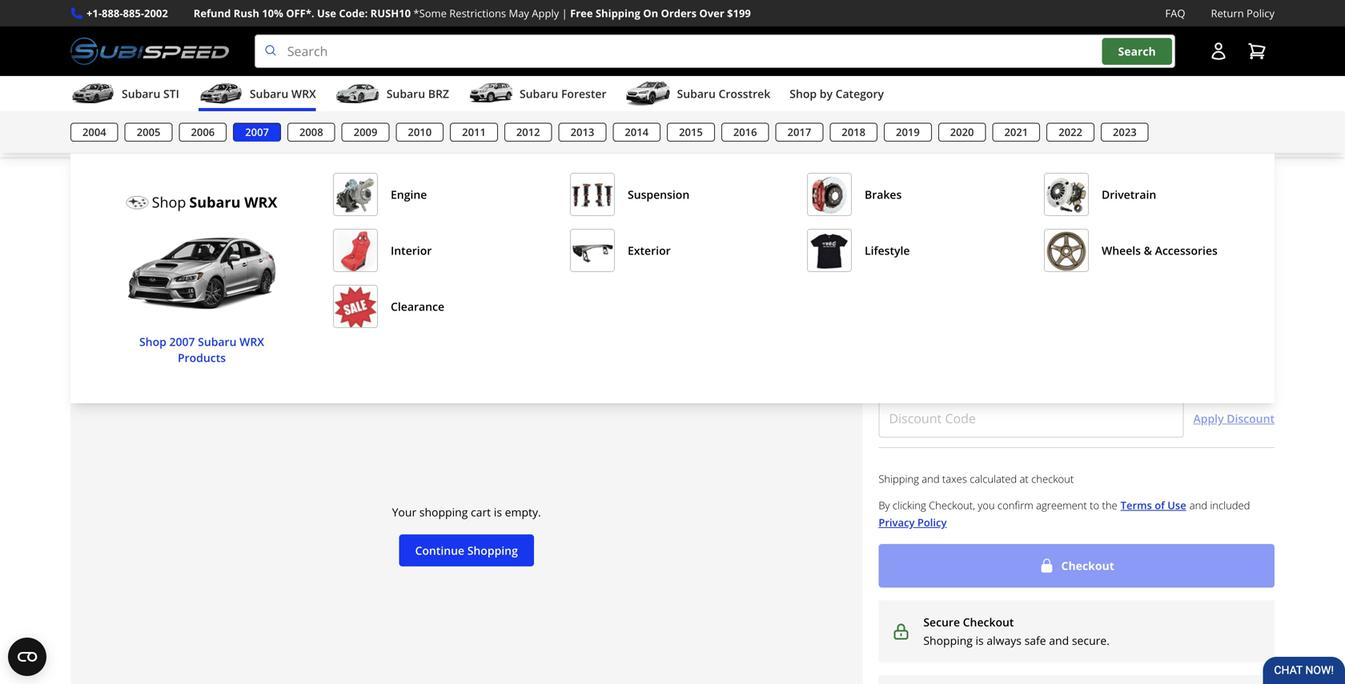 Task type: locate. For each thing, give the bounding box(es) containing it.
2 horizontal spatial shopping
[[924, 633, 973, 649]]

return policy link
[[1212, 5, 1275, 22]]

2 vertical spatial shop
[[139, 335, 166, 350]]

checkout,
[[929, 499, 976, 513]]

your left shopping
[[392, 505, 417, 520]]

0 vertical spatial wrx
[[291, 86, 316, 101]]

0 horizontal spatial is
[[494, 505, 502, 520]]

2015 button
[[667, 123, 715, 142]]

terms of use link
[[1121, 497, 1187, 515]]

wheels & accessories link
[[1045, 229, 1256, 273]]

Discount Code field
[[879, 400, 1184, 438]]

refund rush 10% off*. use code: rush10 *some restrictions may apply | free shipping on orders over $199
[[194, 6, 751, 20]]

1 horizontal spatial your
[[392, 505, 417, 520]]

orders
[[661, 6, 697, 20]]

the
[[1103, 499, 1118, 513]]

shop subaru wrx
[[152, 193, 277, 212]]

2 vertical spatial wrx
[[240, 335, 264, 350]]

wheels
[[1102, 243, 1141, 258]]

and inside the "secure checkout shopping is always safe and secure."
[[1050, 633, 1070, 649]]

is for always
[[976, 633, 984, 649]]

suspension button
[[570, 173, 782, 217]]

0 horizontal spatial 2007
[[169, 335, 195, 350]]

0 vertical spatial free
[[570, 6, 593, 20]]

1 vertical spatial is
[[976, 633, 984, 649]]

shop by category button
[[790, 79, 884, 111]]

checkout inside button
[[1062, 559, 1115, 574]]

1 vertical spatial and
[[1190, 499, 1208, 513]]

shipping left on
[[596, 6, 641, 20]]

is right the cart
[[494, 505, 502, 520]]

shopping inside the "secure checkout shopping is always safe and secure."
[[924, 633, 973, 649]]

wheels & accessories button
[[1045, 229, 1256, 273]]

shop for shop 2007 subaru wrx products
[[139, 335, 166, 350]]

a subaru brz thumbnail image image
[[335, 82, 380, 106]]

products
[[178, 351, 226, 366]]

interior link
[[333, 229, 545, 273]]

1 horizontal spatial policy
[[1247, 6, 1275, 20]]

a subaru wrx thumbnail image image
[[199, 82, 243, 106]]

2 vertical spatial and
[[1050, 633, 1070, 649]]

wheels & accessories
[[1102, 243, 1218, 258]]

0 vertical spatial use
[[317, 6, 336, 20]]

confirm
[[998, 499, 1034, 513]]

subaru up 2015
[[677, 86, 716, 101]]

drivetrain link
[[1045, 173, 1256, 217]]

1 horizontal spatial 2007
[[245, 125, 269, 139]]

shopping down the cart
[[468, 543, 518, 559]]

subaru wrx
[[250, 86, 316, 101]]

policy down checkout, at the right bottom of the page
[[918, 516, 947, 530]]

suspension
[[628, 187, 690, 202]]

shipping for shipping
[[892, 254, 937, 270]]

subaru for subaru sti
[[122, 86, 160, 101]]

2 horizontal spatial and
[[1190, 499, 1208, 513]]

off*.
[[286, 6, 314, 20]]

rush
[[234, 6, 259, 20]]

0 vertical spatial shopping
[[112, 172, 186, 194]]

shop jdm and domestic 1, 2, or 3 piece wheels for your subaru from top brands like advan, volk, weds sport, apex race wheels, and more! image
[[1045, 230, 1089, 273]]

continue shopping button
[[399, 535, 534, 567]]

2 vertical spatial shopping
[[924, 633, 973, 649]]

exterior link
[[570, 229, 782, 273]]

2 vertical spatial shipping
[[879, 472, 920, 486]]

shop lifestlye accessories like t shirts, sweatshirts, waterbottles, lanyards, phone cases, and more for your subaru lifestyle. image
[[808, 230, 852, 273]]

use inside by clicking checkout, you confirm agreement to the terms of use and included privacy policy
[[1168, 499, 1187, 513]]

1 horizontal spatial checkout
[[1062, 559, 1115, 574]]

0 vertical spatial checkout
[[1062, 559, 1115, 574]]

0 vertical spatial and
[[922, 472, 940, 486]]

subaru left brz
[[387, 86, 425, 101]]

subaru inside shop 2007 subaru wrx products
[[198, 335, 237, 350]]

cart
[[471, 505, 491, 520]]

shop inside dropdown button
[[790, 86, 817, 101]]

subaru
[[122, 86, 160, 101], [250, 86, 289, 101], [387, 86, 425, 101], [520, 86, 559, 101], [677, 86, 716, 101], [189, 193, 241, 212], [198, 335, 237, 350]]

*some
[[414, 6, 447, 20]]

1 vertical spatial policy
[[918, 516, 947, 530]]

is inside the "secure checkout shopping is always safe and secure."
[[976, 633, 984, 649]]

forester
[[561, 86, 607, 101]]

policy
[[1247, 6, 1275, 20], [918, 516, 947, 530]]

your
[[70, 172, 108, 194], [392, 505, 417, 520]]

checkout
[[1032, 472, 1074, 486]]

crosstrek
[[719, 86, 771, 101]]

1 vertical spatial shop
[[152, 193, 186, 212]]

1 vertical spatial 2007
[[169, 335, 195, 350]]

1 horizontal spatial shopping
[[468, 543, 518, 559]]

policy right return
[[1247, 6, 1275, 20]]

2016
[[734, 125, 757, 139]]

and right safe
[[1050, 633, 1070, 649]]

free right for
[[1184, 254, 1208, 270]]

1 horizontal spatial use
[[1168, 499, 1187, 513]]

checkout up always
[[963, 615, 1014, 630]]

2021
[[1005, 125, 1029, 139]]

subaru left 'sti'
[[122, 86, 160, 101]]

2008 button
[[288, 123, 335, 142]]

shipping down the brakes link
[[892, 254, 937, 270]]

shop
[[790, 86, 817, 101], [152, 193, 186, 212], [139, 335, 166, 350]]

use right of
[[1168, 499, 1187, 513]]

free right |
[[570, 6, 593, 20]]

$199
[[727, 6, 751, 20]]

from body kits, front lips, to tail lights, headlights, and more shop top exterior brands for your subaru from maxton design, olm, subispeed, apr, valenti, and more image
[[571, 230, 614, 273]]

is left always
[[976, 633, 984, 649]]

interior
[[391, 243, 432, 258]]

2006
[[191, 125, 215, 139]]

is
[[494, 505, 502, 520], [976, 633, 984, 649]]

|
[[562, 6, 568, 20]]

your down 2004 dropdown button at the left top of page
[[70, 172, 108, 194]]

2007 up 'products' on the bottom left of the page
[[169, 335, 195, 350]]

subaru sti button
[[70, 79, 179, 111]]

shop 2007 subaru wrx products button
[[122, 334, 282, 366]]

for
[[1165, 254, 1180, 270]]

a subaru crosstrek thumbnail image image
[[626, 82, 671, 106]]

your shopping cart
[[70, 172, 225, 194]]

subaru crosstrek button
[[626, 79, 771, 111]]

2012
[[517, 125, 540, 139]]

shopping for continue
[[468, 543, 518, 559]]

policy inside by clicking checkout, you confirm agreement to the terms of use and included privacy policy
[[918, 516, 947, 530]]

search button
[[1103, 38, 1173, 65]]

subispeed logo image
[[70, 35, 229, 68]]

and left included
[[1190, 499, 1208, 513]]

0 vertical spatial is
[[494, 505, 502, 520]]

2002
[[144, 6, 168, 20]]

subaru inside 'dropdown button'
[[122, 86, 160, 101]]

2006 button
[[179, 123, 227, 142]]

by
[[879, 499, 890, 513]]

1 vertical spatial use
[[1168, 499, 1187, 513]]

subaru up 2012
[[520, 86, 559, 101]]

1 vertical spatial checkout
[[963, 615, 1014, 630]]

0 horizontal spatial free
[[570, 6, 593, 20]]

faq link
[[1166, 5, 1186, 22]]

shipping up clicking
[[879, 472, 920, 486]]

1 horizontal spatial and
[[1050, 633, 1070, 649]]

checkout down by clicking checkout, you confirm agreement to the terms of use and included privacy policy
[[1062, 559, 1115, 574]]

2007 button
[[233, 123, 281, 142]]

shipping
[[596, 6, 641, 20], [892, 254, 937, 270], [879, 472, 920, 486]]

search
[[1119, 44, 1157, 59]]

0 horizontal spatial policy
[[918, 516, 947, 530]]

0 horizontal spatial shopping
[[112, 172, 186, 194]]

shop all your interior upgrades, mods, and accessories for your subaru from top brands like olm, nrg, sparco, oem jdm subaru parts, and more image
[[334, 230, 377, 273]]

you
[[978, 499, 995, 513]]

0 vertical spatial your
[[70, 172, 108, 194]]

0 horizontal spatial checkout
[[963, 615, 1014, 630]]

subaru brz
[[387, 86, 449, 101]]

shopping down 2005 dropdown button
[[112, 172, 186, 194]]

shop inside shop 2007 subaru wrx products
[[139, 335, 166, 350]]

may
[[509, 6, 529, 20]]

and inside by clicking checkout, you confirm agreement to the terms of use and included privacy policy
[[1190, 499, 1208, 513]]

subaru up 'products' on the bottom left of the page
[[198, 335, 237, 350]]

terms
[[1121, 499, 1153, 513]]

checkout
[[1062, 559, 1115, 574], [963, 615, 1014, 630]]

on
[[643, 6, 659, 20]]

2013
[[571, 125, 595, 139]]

2007 inside dropdown button
[[245, 125, 269, 139]]

0 vertical spatial shop
[[790, 86, 817, 101]]

2009
[[354, 125, 378, 139]]

1 vertical spatial free
[[1184, 254, 1208, 270]]

safe
[[1025, 633, 1047, 649]]

exterior button
[[570, 229, 782, 273]]

shopping inside button
[[468, 543, 518, 559]]

and left "taxes" on the bottom of the page
[[922, 472, 940, 486]]

empty.
[[505, 505, 541, 520]]

1 vertical spatial shopping
[[468, 543, 518, 559]]

brakes link
[[807, 173, 1019, 217]]

1 vertical spatial your
[[392, 505, 417, 520]]

button image
[[1210, 42, 1229, 61]]

your for your shopping cart is empty.
[[392, 505, 417, 520]]

1 vertical spatial shipping
[[892, 254, 937, 270]]

subaru up 2007 dropdown button
[[250, 86, 289, 101]]

subaru for subaru wrx
[[250, 86, 289, 101]]

2004
[[83, 125, 106, 139]]

shopping
[[420, 505, 468, 520]]

drivetrain button
[[1045, 173, 1256, 217]]

use right off*.
[[317, 6, 336, 20]]

shop clearance items for big savings for your subaru on subispeed image
[[334, 286, 377, 329]]

1 horizontal spatial is
[[976, 633, 984, 649]]

interior button
[[333, 229, 545, 273]]

subaru for subaru crosstrek
[[677, 86, 716, 101]]

2007 down subaru wrx dropdown button
[[245, 125, 269, 139]]

shopping down secure
[[924, 633, 973, 649]]

1 horizontal spatial free
[[1184, 254, 1208, 270]]

0 horizontal spatial your
[[70, 172, 108, 194]]

0 vertical spatial 2007
[[245, 125, 269, 139]]



Task type: vqa. For each thing, say whether or not it's contained in the screenshot.
SHOP for Shop 2007 Subaru WRX Products
yes



Task type: describe. For each thing, give the bounding box(es) containing it.
faq
[[1166, 6, 1186, 20]]

2017
[[788, 125, 812, 139]]

main element
[[0, 76, 1346, 404]]

2023 button
[[1101, 123, 1149, 142]]

subaru forester
[[520, 86, 607, 101]]

of
[[1155, 499, 1165, 513]]

subaru forester button
[[469, 79, 607, 111]]

over
[[700, 6, 725, 20]]

secure
[[924, 615, 960, 630]]

at
[[1020, 472, 1029, 486]]

2023
[[1113, 125, 1137, 139]]

to
[[1090, 499, 1100, 513]]

shipping!
[[1211, 254, 1262, 270]]

lifestyle button
[[807, 229, 1019, 273]]

0 horizontal spatial use
[[317, 6, 336, 20]]

2014
[[625, 125, 649, 139]]

continue shopping
[[415, 543, 518, 559]]

drivetrain
[[1102, 187, 1157, 202]]

return
[[1212, 6, 1245, 20]]

a subaru wrx image
[[122, 214, 282, 334]]

shop engine car parts and accessories for your subaru from top brands like cobb, iag, perrin, factionfab, grimmspeed, and more! image
[[334, 174, 377, 217]]

2019 button
[[884, 123, 932, 142]]

2017 button
[[776, 123, 824, 142]]

a subaru forester thumbnail image image
[[469, 82, 513, 106]]

wrx inside dropdown button
[[291, 86, 316, 101]]

shop for shop by category
[[790, 86, 817, 101]]

2010
[[408, 125, 432, 139]]

+1-888-885-2002 link
[[87, 5, 168, 22]]

2004 button
[[70, 123, 118, 142]]

subaru for subaru forester
[[520, 86, 559, 101]]

brakes
[[865, 187, 902, 202]]

agreement
[[1037, 499, 1088, 513]]

shop for shop subaru wrx
[[152, 193, 186, 212]]

secure.
[[1072, 633, 1110, 649]]

brakes button
[[807, 173, 1019, 217]]

brakes and brake accessories for your subaru from top brands like stoptech, power stop, hawk, stillen, and more! image
[[808, 174, 852, 217]]

privacy policy link
[[879, 515, 947, 532]]

2020 button
[[939, 123, 986, 142]]

clearance button
[[333, 285, 545, 329]]

drivetrain for your subaru. if you're looking for a clutch replacement or upgrade, fuel lines, flex fuel conversion look here for all your drivetrain needs for your subaru image
[[1045, 174, 1089, 217]]

return policy
[[1212, 6, 1275, 20]]

885-
[[123, 6, 144, 20]]

shipping and taxes calculated at checkout
[[879, 472, 1074, 486]]

search input field
[[255, 35, 1176, 68]]

engine link
[[333, 173, 545, 217]]

clearance link
[[333, 285, 545, 329]]

888-
[[102, 6, 123, 20]]

shop by category
[[790, 86, 884, 101]]

restrictions
[[450, 6, 506, 20]]

2011
[[462, 125, 486, 139]]

engine
[[391, 187, 427, 202]]

rush10
[[371, 6, 411, 20]]

10%
[[262, 6, 283, 20]]

your shopping cart is empty.
[[392, 505, 541, 520]]

is for empty.
[[494, 505, 502, 520]]

secure checkout shopping is always safe and secure.
[[924, 615, 1110, 649]]

0 vertical spatial shipping
[[596, 6, 641, 20]]

0 vertical spatial policy
[[1247, 6, 1275, 20]]

2007 inside shop 2007 subaru wrx products
[[169, 335, 195, 350]]

cart
[[191, 172, 225, 194]]

accessories
[[1156, 243, 1218, 258]]

2018
[[842, 125, 866, 139]]

spend $ 199.00 for free shipping!
[[1084, 254, 1262, 270]]

2009 button
[[342, 123, 390, 142]]

checkout button
[[879, 545, 1275, 588]]

1 vertical spatial wrx
[[244, 193, 277, 212]]

exterior
[[628, 243, 671, 258]]

2019
[[896, 125, 920, 139]]

by
[[820, 86, 833, 101]]

subaru brz button
[[335, 79, 449, 111]]

subaru down 2006 dropdown button
[[189, 193, 241, 212]]

shop top suspension upgrades, mods, and accessories for your subaru from top brands like fortune auto, bc racing, kw, and more! image
[[571, 174, 614, 217]]

lifestyle link
[[807, 229, 1019, 273]]

open widget image
[[8, 638, 46, 677]]

wrx inside shop 2007 subaru wrx products
[[240, 335, 264, 350]]

0 horizontal spatial and
[[922, 472, 940, 486]]

&
[[1144, 243, 1153, 258]]

2016 button
[[722, 123, 769, 142]]

2011 button
[[450, 123, 498, 142]]

sti
[[163, 86, 179, 101]]

2015
[[679, 125, 703, 139]]

shopping for your
[[112, 172, 186, 194]]

clearance
[[391, 299, 445, 315]]

2021 button
[[993, 123, 1041, 142]]

continue
[[415, 543, 465, 559]]

your for your shopping cart
[[70, 172, 108, 194]]

subaru logo image
[[126, 192, 149, 214]]

subaru sti
[[122, 86, 179, 101]]

spend
[[1084, 254, 1117, 270]]

2022 button
[[1047, 123, 1095, 142]]

subaru for subaru brz
[[387, 86, 425, 101]]

shipping for shipping and taxes calculated at checkout
[[879, 472, 920, 486]]

subaru wrx element
[[0, 111, 1346, 404]]

a subaru sti thumbnail image image
[[70, 82, 115, 106]]

checkout inside the "secure checkout shopping is always safe and secure."
[[963, 615, 1014, 630]]

engine button
[[333, 173, 545, 217]]

2022
[[1059, 125, 1083, 139]]

2020
[[951, 125, 974, 139]]



